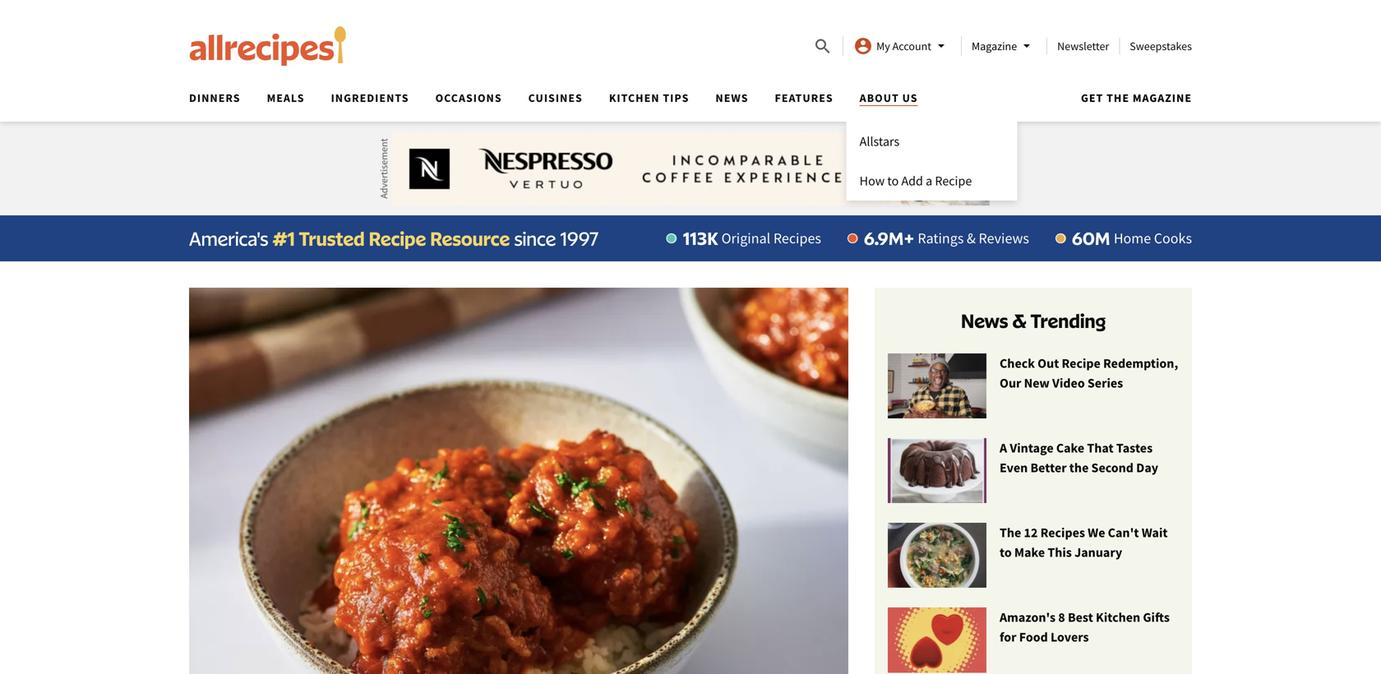Task type: vqa. For each thing, say whether or not it's contained in the screenshot.
Tagline "text field"
no



Task type: locate. For each thing, give the bounding box(es) containing it.
roscoe hall holding a bowl from the one pan mac n cheese redux recipe image
[[888, 354, 987, 419]]

recipes
[[773, 229, 821, 247], [1040, 525, 1085, 541]]

1 horizontal spatial recipe
[[935, 173, 972, 189]]

0 horizontal spatial kitchen
[[609, 90, 660, 105]]

1 vertical spatial kitchen
[[1096, 609, 1140, 626]]

check out recipe redemption, our new video series
[[1000, 355, 1178, 391]]

caret_down image
[[931, 36, 951, 56]]

ratings
[[918, 229, 964, 247]]

magazine button
[[972, 36, 1037, 56]]

day
[[1136, 460, 1158, 476]]

caret_down image
[[1017, 36, 1037, 56]]

newsletter button
[[1057, 39, 1109, 53]]

0 horizontal spatial &
[[967, 229, 976, 247]]

to down the
[[1000, 544, 1012, 561]]

original
[[721, 229, 771, 247]]

second
[[1091, 460, 1134, 476]]

kitchen
[[609, 90, 660, 105], [1096, 609, 1140, 626]]

0 vertical spatial recipes
[[773, 229, 821, 247]]

1 vertical spatial to
[[1000, 544, 1012, 561]]

amazon's 8 best kitchen gifts for food lovers link
[[888, 608, 1179, 674]]

that
[[1087, 440, 1114, 456]]

the 12 recipes we can't wait to make this january link
[[888, 523, 1179, 589]]

1 vertical spatial &
[[1012, 309, 1027, 333]]

1 horizontal spatial kitchen
[[1096, 609, 1140, 626]]

0 horizontal spatial to
[[887, 173, 899, 189]]

to
[[887, 173, 899, 189], [1000, 544, 1012, 561]]

recipe right the "a"
[[935, 173, 972, 189]]

0 vertical spatial to
[[887, 173, 899, 189]]

how
[[860, 173, 885, 189]]

1 vertical spatial recipes
[[1040, 525, 1085, 541]]

a vintage cake that tastes even better the second day link
[[888, 438, 1179, 504]]

12
[[1024, 525, 1038, 541]]

a
[[926, 173, 932, 189]]

recipes up this
[[1040, 525, 1085, 541]]

recipes inside 113k original recipes
[[773, 229, 821, 247]]

add
[[901, 173, 923, 189]]

news link
[[716, 90, 749, 105]]

0 vertical spatial &
[[967, 229, 976, 247]]

1 horizontal spatial news
[[961, 309, 1008, 333]]

recipe up video at the bottom right of the page
[[1062, 355, 1101, 372]]

0 vertical spatial kitchen
[[609, 90, 660, 105]]

kitchen right the best on the bottom of the page
[[1096, 609, 1140, 626]]

1 horizontal spatial recipes
[[1040, 525, 1085, 541]]

us
[[902, 90, 918, 105]]

cuisines
[[528, 90, 583, 105]]

sweepstakes
[[1130, 39, 1192, 53]]

recipe
[[935, 173, 972, 189], [369, 226, 426, 250], [1062, 355, 1101, 372]]

home
[[1114, 229, 1151, 247]]

sweepstakes link
[[1130, 39, 1192, 53]]

news right tips at left
[[716, 90, 749, 105]]

america's
[[189, 226, 268, 250]]

features link
[[775, 90, 833, 105]]

meals link
[[267, 90, 305, 105]]

cooks
[[1154, 229, 1192, 247]]

recipe right trusted
[[369, 226, 426, 250]]

redemption,
[[1103, 355, 1178, 372]]

overhead view of italian wedding soup with carrots, greens, orzo pasta and meatballs in a white bowl image
[[888, 523, 987, 589]]

news up check
[[961, 309, 1008, 333]]

check out recipe redemption, our new video series link
[[888, 354, 1179, 419]]

1 horizontal spatial to
[[1000, 544, 1012, 561]]

recipes right 'original'
[[773, 229, 821, 247]]

recipes for the
[[1040, 525, 1085, 541]]

a
[[1000, 440, 1007, 456]]

kitchen inside amazon's 8 best kitchen gifts for food lovers
[[1096, 609, 1140, 626]]

make
[[1014, 544, 1045, 561]]

&
[[967, 229, 976, 247], [1012, 309, 1027, 333]]

our
[[1000, 375, 1021, 391]]

to inside the 12 recipes we can't wait to make this january
[[1000, 544, 1012, 561]]

to left add
[[887, 173, 899, 189]]

0 vertical spatial news
[[716, 90, 749, 105]]

6.9m+ ratings & reviews
[[864, 227, 1029, 249]]

amazon's 8 best kitchen gifts for food lovers
[[1000, 609, 1170, 646]]

meals
[[267, 90, 305, 105]]

0 horizontal spatial recipes
[[773, 229, 821, 247]]

silivo silicone heart shaped cake pans on a yellow and red ben-day dot background. image
[[888, 608, 987, 674]]

1 vertical spatial recipe
[[369, 226, 426, 250]]

vintage
[[1010, 440, 1054, 456]]

0 horizontal spatial news
[[716, 90, 749, 105]]

to inside how to add a recipe link
[[887, 173, 899, 189]]

allstars
[[860, 133, 900, 150]]

can't
[[1108, 525, 1139, 541]]

trending
[[1031, 309, 1106, 333]]

lovers
[[1051, 629, 1089, 646]]

2 horizontal spatial recipe
[[1062, 355, 1101, 372]]

kitchen left tips at left
[[609, 90, 660, 105]]

dinners
[[189, 90, 241, 105]]

navigation containing allstars
[[176, 86, 1192, 201]]

0 vertical spatial recipe
[[935, 173, 972, 189]]

my
[[876, 39, 890, 53]]

0 horizontal spatial recipe
[[369, 226, 426, 250]]

navigation
[[176, 86, 1192, 201]]

& right ratings
[[967, 229, 976, 247]]

melinda's porcupine meatballs image
[[189, 288, 848, 674]]

recipes for 113k
[[773, 229, 821, 247]]

new
[[1024, 375, 1050, 391]]

allstars link
[[847, 122, 1018, 161]]

account image
[[853, 36, 873, 56]]

news for news link
[[716, 90, 749, 105]]

kitchen tips link
[[609, 90, 689, 105]]

recipes inside the 12 recipes we can't wait to make this january
[[1040, 525, 1085, 541]]

dinners link
[[189, 90, 241, 105]]

2 vertical spatial recipe
[[1062, 355, 1101, 372]]

the
[[1069, 460, 1089, 476]]

& up check
[[1012, 309, 1027, 333]]

ingredients
[[331, 90, 409, 105]]

1 vertical spatial news
[[961, 309, 1008, 333]]

banner
[[0, 0, 1381, 201]]



Task type: describe. For each thing, give the bounding box(es) containing it.
news & trending
[[961, 309, 1106, 333]]

this
[[1048, 544, 1072, 561]]

wait
[[1142, 525, 1168, 541]]

even
[[1000, 460, 1028, 476]]

account
[[893, 39, 931, 53]]

newsletter
[[1057, 39, 1109, 53]]

about us link
[[860, 90, 918, 105]]

magazine
[[972, 39, 1017, 53]]

better
[[1031, 460, 1067, 476]]

occasions
[[435, 90, 502, 105]]

get the magazine
[[1081, 90, 1192, 105]]

features
[[775, 90, 833, 105]]

out
[[1038, 355, 1059, 372]]

advertisement element
[[391, 132, 990, 206]]

how to add a recipe link
[[847, 161, 1018, 201]]

tastes
[[1116, 440, 1153, 456]]

we
[[1088, 525, 1105, 541]]

since
[[514, 226, 556, 250]]

get the magazine link
[[1081, 90, 1192, 105]]

gifts
[[1143, 609, 1170, 626]]

banner containing allstars
[[0, 0, 1381, 201]]

about us
[[860, 90, 918, 105]]

america's #1 trusted recipe resource since 1997
[[189, 226, 599, 250]]

tips
[[663, 90, 689, 105]]

get
[[1081, 90, 1104, 105]]

amazon's
[[1000, 609, 1056, 626]]

cake
[[1056, 440, 1085, 456]]

1997
[[560, 226, 599, 250]]

60m
[[1072, 227, 1111, 249]]

reviews
[[979, 229, 1029, 247]]

series
[[1088, 375, 1123, 391]]

& inside 6.9m+ ratings & reviews
[[967, 229, 976, 247]]

1 horizontal spatial &
[[1012, 309, 1027, 333]]

magazine
[[1133, 90, 1192, 105]]

for
[[1000, 629, 1017, 646]]

how to add a recipe
[[860, 173, 972, 189]]

home image
[[189, 26, 347, 66]]

the
[[1107, 90, 1130, 105]]

60m home cooks
[[1072, 227, 1192, 249]]

8
[[1058, 609, 1065, 626]]

the
[[1000, 525, 1021, 541]]

trusted
[[299, 226, 365, 250]]

resource
[[430, 226, 510, 250]]

kitchen tips
[[609, 90, 689, 105]]

113k original recipes
[[683, 227, 821, 249]]

check
[[1000, 355, 1035, 372]]

6.9m+
[[864, 227, 915, 249]]

best
[[1068, 609, 1093, 626]]

my account button
[[853, 36, 951, 56]]

the 12 recipes we can't wait to make this january
[[1000, 525, 1168, 561]]

recipe inside check out recipe redemption, our new video series
[[1062, 355, 1101, 372]]

about
[[860, 90, 899, 105]]

news for news & trending
[[961, 309, 1008, 333]]

cuisines link
[[528, 90, 583, 105]]

occasions link
[[435, 90, 502, 105]]

video
[[1052, 375, 1085, 391]]

a vintage cake that tastes even better the second day
[[1000, 440, 1158, 476]]

food
[[1019, 629, 1048, 646]]

my account
[[876, 39, 931, 53]]

search image
[[813, 37, 833, 56]]

tunnel of fudge cake, chocolate bundt cake on cake stand with purple border image
[[888, 438, 987, 504]]

january
[[1075, 544, 1122, 561]]

ingredients link
[[331, 90, 409, 105]]

113k
[[683, 227, 718, 249]]

#1
[[273, 226, 295, 250]]



